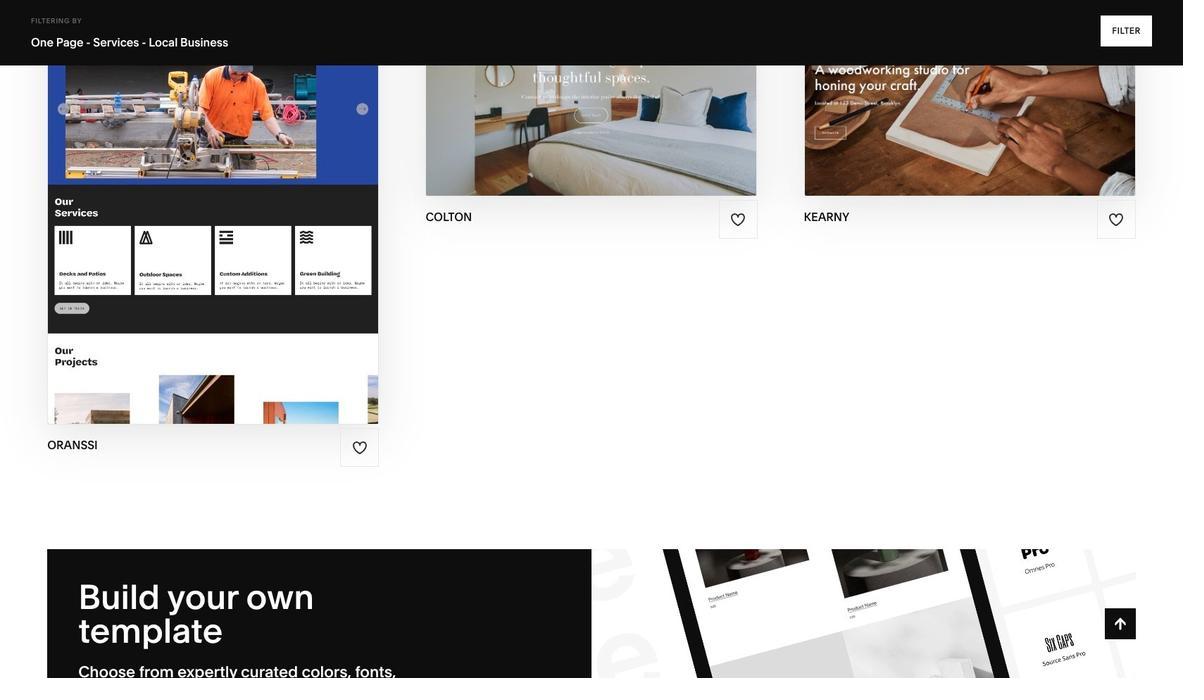 Task type: locate. For each thing, give the bounding box(es) containing it.
preview of building your own template image
[[592, 549, 1136, 678]]

kearny image
[[805, 0, 1135, 195]]

back to top image
[[1113, 616, 1128, 632]]

colton image
[[426, 0, 757, 195]]



Task type: describe. For each thing, give the bounding box(es) containing it.
add kearny to your favorites list image
[[1109, 212, 1124, 227]]

add oranssi to your favorites list image
[[352, 440, 368, 456]]

oranssi image
[[48, 0, 378, 424]]

add colton to your favorites list image
[[730, 212, 746, 227]]



Task type: vqa. For each thing, say whether or not it's contained in the screenshot.
"Next" in the right bottom of the page
no



